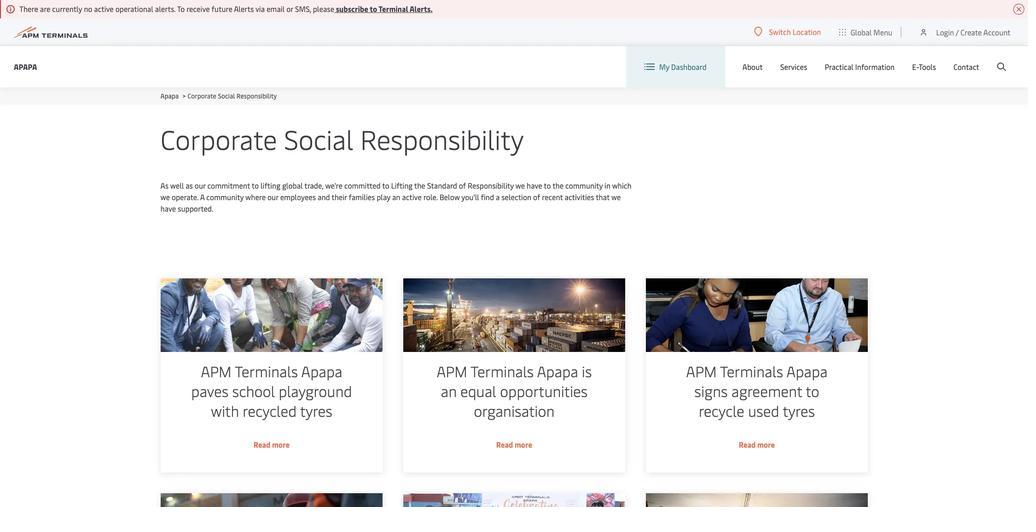Task type: describe. For each thing, give the bounding box(es) containing it.
responsibility inside the as well as our commitment to lifting global trade, we're committed to lifting the standard of responsibility we have to the community in which we operate. a community where our employees and their families play an active role. below you'll find a selection of recent activities that we have supported.
[[468, 181, 514, 191]]

login
[[937, 27, 954, 37]]

e-tools
[[913, 62, 936, 72]]

trade,
[[305, 181, 324, 191]]

playground
[[279, 381, 352, 401]]

alerts
[[234, 4, 254, 14]]

email
[[267, 4, 285, 14]]

location
[[793, 27, 821, 37]]

an inside apm terminals apapa is an equal opportunities organisation
[[441, 381, 457, 401]]

receive
[[187, 4, 210, 14]]

you'll
[[462, 192, 479, 202]]

well
[[170, 181, 184, 191]]

1 horizontal spatial apapa link
[[161, 92, 179, 100]]

to up recent
[[544, 181, 551, 191]]

terminal
[[379, 4, 408, 14]]

menu
[[874, 27, 893, 37]]

future
[[212, 4, 233, 14]]

to up play
[[382, 181, 389, 191]]

corporate social responsibility
[[161, 121, 524, 157]]

please
[[313, 4, 334, 14]]

tools
[[919, 62, 936, 72]]

signing memorandum of understanding tyre recycling nigeria image
[[646, 279, 868, 352]]

apm terminals apapa paves school playground with recycled tyres
[[191, 362, 352, 421]]

apm for apm terminals apapa paves school playground with recycled tyres
[[201, 362, 231, 381]]

switch location
[[769, 27, 821, 37]]

1 vertical spatial responsibility
[[360, 121, 524, 157]]

login / create account link
[[920, 18, 1011, 46]]

recycle
[[699, 401, 744, 421]]

switch
[[769, 27, 791, 37]]

to up where in the top of the page
[[252, 181, 259, 191]]

more for recycled
[[272, 440, 290, 450]]

0 vertical spatial our
[[195, 181, 206, 191]]

0 horizontal spatial we
[[161, 192, 170, 202]]

as
[[186, 181, 193, 191]]

role.
[[424, 192, 438, 202]]

commitment
[[207, 181, 250, 191]]

organisation
[[474, 401, 555, 421]]

practical
[[825, 62, 854, 72]]

a
[[200, 192, 205, 202]]

an inside the as well as our commitment to lifting global trade, we're committed to lifting the standard of responsibility we have to the community in which we operate. a community where our employees and their families play an active role. below you'll find a selection of recent activities that we have supported.
[[392, 192, 400, 202]]

activities
[[565, 192, 594, 202]]

global
[[851, 27, 872, 37]]

read more for used
[[739, 440, 775, 450]]

subscribe
[[336, 4, 368, 14]]

school
[[232, 381, 275, 401]]

selection
[[502, 192, 531, 202]]

my dashboard button
[[645, 46, 707, 88]]

recycled tyres image
[[161, 279, 383, 352]]

terminals for opportunities
[[471, 362, 534, 381]]

1 the from the left
[[414, 181, 425, 191]]

recent
[[542, 192, 563, 202]]

read for used
[[739, 440, 756, 450]]

committed
[[344, 181, 381, 191]]

/
[[956, 27, 959, 37]]

services button
[[781, 46, 808, 88]]

tyres for used
[[783, 401, 815, 421]]

1 horizontal spatial our
[[268, 192, 279, 202]]

global menu
[[851, 27, 893, 37]]

paves
[[191, 381, 228, 401]]

in
[[605, 181, 611, 191]]

or
[[287, 4, 293, 14]]

e-tools button
[[913, 46, 936, 88]]

services
[[781, 62, 808, 72]]

operational
[[115, 4, 153, 14]]

read for organisation
[[496, 440, 513, 450]]

as well as our commitment to lifting global trade, we're committed to lifting the standard of responsibility we have to the community in which we operate. a community where our employees and their families play an active role. below you'll find a selection of recent activities that we have supported.
[[161, 181, 632, 214]]

lifting
[[261, 181, 281, 191]]

0 vertical spatial corporate
[[188, 92, 216, 100]]

as
[[161, 181, 169, 191]]

information
[[856, 62, 895, 72]]

below
[[440, 192, 460, 202]]

there are currently no active operational alerts. to receive future alerts via email or sms, please subscribe to terminal alerts.
[[19, 4, 433, 14]]

2 horizontal spatial we
[[612, 192, 621, 202]]

play
[[377, 192, 391, 202]]

active inside the as well as our commitment to lifting global trade, we're committed to lifting the standard of responsibility we have to the community in which we operate. a community where our employees and their families play an active role. below you'll find a selection of recent activities that we have supported.
[[402, 192, 422, 202]]

apapa for apm terminals apapa signs agreement to recycle used tyres
[[787, 362, 828, 381]]

0 vertical spatial responsibility
[[237, 92, 277, 100]]

apm terminals apapa is an equal opportunities organisation
[[437, 362, 592, 421]]

equal
[[460, 381, 496, 401]]

where
[[246, 192, 266, 202]]

operate.
[[172, 192, 199, 202]]

supported.
[[178, 204, 214, 214]]

their
[[332, 192, 347, 202]]

opportunities
[[500, 381, 588, 401]]

practical information
[[825, 62, 895, 72]]

contact
[[954, 62, 980, 72]]

currently
[[52, 4, 82, 14]]

practical information button
[[825, 46, 895, 88]]

1 horizontal spatial community
[[566, 181, 603, 191]]

recycled
[[243, 401, 297, 421]]

lifting
[[391, 181, 413, 191]]

via
[[256, 4, 265, 14]]



Task type: locate. For each thing, give the bounding box(es) containing it.
2 vertical spatial responsibility
[[468, 181, 514, 191]]

more
[[272, 440, 290, 450], [515, 440, 532, 450], [757, 440, 775, 450]]

1 horizontal spatial read more
[[496, 440, 532, 450]]

have down operate.
[[161, 204, 176, 214]]

2 terminals from the left
[[471, 362, 534, 381]]

1 horizontal spatial social
[[284, 121, 354, 157]]

tyres inside apm terminals apapa signs agreement to recycle used tyres
[[783, 401, 815, 421]]

used
[[748, 401, 779, 421]]

to left terminal
[[370, 4, 377, 14]]

dashboard
[[671, 62, 707, 72]]

1 horizontal spatial the
[[553, 181, 564, 191]]

0 horizontal spatial tyres
[[300, 401, 332, 421]]

apapa for apm terminals apapa paves school playground with recycled tyres
[[301, 362, 342, 381]]

1 terminals from the left
[[235, 362, 298, 381]]

of left recent
[[533, 192, 540, 202]]

global
[[282, 181, 303, 191]]

0 horizontal spatial active
[[94, 4, 114, 14]]

switch location button
[[755, 27, 821, 37]]

about button
[[743, 46, 763, 88]]

3 apm from the left
[[686, 362, 717, 381]]

1 tyres from the left
[[300, 401, 332, 421]]

1 horizontal spatial apm
[[437, 362, 467, 381]]

terminals up organisation at bottom
[[471, 362, 534, 381]]

1 vertical spatial active
[[402, 192, 422, 202]]

apm
[[201, 362, 231, 381], [437, 362, 467, 381], [686, 362, 717, 381]]

are
[[40, 4, 50, 14]]

e-
[[913, 62, 919, 72]]

alerts.
[[410, 4, 433, 14]]

2 horizontal spatial apm
[[686, 362, 717, 381]]

terminals up used
[[720, 362, 783, 381]]

0 vertical spatial apapa link
[[14, 61, 37, 73]]

community
[[566, 181, 603, 191], [206, 192, 244, 202]]

read more for recycled
[[253, 440, 290, 450]]

1 vertical spatial of
[[533, 192, 540, 202]]

there
[[19, 4, 38, 14]]

terminals up recycled
[[235, 362, 298, 381]]

account
[[984, 27, 1011, 37]]

0 horizontal spatial apm
[[201, 362, 231, 381]]

apm for apm terminals apapa signs agreement to recycle used tyres
[[686, 362, 717, 381]]

more for used
[[757, 440, 775, 450]]

read
[[253, 440, 270, 450], [496, 440, 513, 450], [739, 440, 756, 450]]

read more down organisation at bottom
[[496, 440, 532, 450]]

0 vertical spatial active
[[94, 4, 114, 14]]

with
[[211, 401, 239, 421]]

have up recent
[[527, 181, 542, 191]]

1 vertical spatial community
[[206, 192, 244, 202]]

an right play
[[392, 192, 400, 202]]

1 horizontal spatial of
[[533, 192, 540, 202]]

agreement
[[732, 381, 802, 401]]

1 horizontal spatial have
[[527, 181, 542, 191]]

have
[[527, 181, 542, 191], [161, 204, 176, 214]]

tyres
[[300, 401, 332, 421], [783, 401, 815, 421]]

1 horizontal spatial tyres
[[783, 401, 815, 421]]

of
[[459, 181, 466, 191], [533, 192, 540, 202]]

close alert image
[[1014, 4, 1025, 15]]

apapa inside apm terminals apapa signs agreement to recycle used tyres
[[787, 362, 828, 381]]

global menu button
[[831, 18, 902, 46]]

1 vertical spatial an
[[441, 381, 457, 401]]

apm inside apm terminals apapa is an equal opportunities organisation
[[437, 362, 467, 381]]

apapa link
[[14, 61, 37, 73], [161, 92, 179, 100]]

0 vertical spatial community
[[566, 181, 603, 191]]

more for organisation
[[515, 440, 532, 450]]

3 more from the left
[[757, 440, 775, 450]]

1 vertical spatial have
[[161, 204, 176, 214]]

terminals inside apm terminals apapa signs agreement to recycle used tyres
[[720, 362, 783, 381]]

2 horizontal spatial more
[[757, 440, 775, 450]]

0 horizontal spatial an
[[392, 192, 400, 202]]

the up recent
[[553, 181, 564, 191]]

2 horizontal spatial read
[[739, 440, 756, 450]]

corporate right >
[[188, 92, 216, 100]]

apm inside apm terminals apapa paves school playground with recycled tyres
[[201, 362, 231, 381]]

apm for apm terminals apapa is an equal opportunities organisation
[[437, 362, 467, 381]]

we up selection
[[516, 181, 525, 191]]

0 vertical spatial have
[[527, 181, 542, 191]]

2 more from the left
[[515, 440, 532, 450]]

read down recycled
[[253, 440, 270, 450]]

login / create account
[[937, 27, 1011, 37]]

apapa
[[14, 61, 37, 72], [161, 92, 179, 100], [301, 362, 342, 381], [537, 362, 578, 381], [787, 362, 828, 381]]

and
[[318, 192, 330, 202]]

apapa > corporate social responsibility
[[161, 92, 277, 100]]

employees
[[280, 192, 316, 202]]

1 read more from the left
[[253, 440, 290, 450]]

more down used
[[757, 440, 775, 450]]

0 horizontal spatial our
[[195, 181, 206, 191]]

2 read more from the left
[[496, 440, 532, 450]]

find
[[481, 192, 494, 202]]

0 horizontal spatial terminals
[[235, 362, 298, 381]]

>
[[183, 92, 186, 100]]

read down used
[[739, 440, 756, 450]]

0 horizontal spatial read more
[[253, 440, 290, 450]]

0 horizontal spatial read
[[253, 440, 270, 450]]

1 horizontal spatial terminals
[[471, 362, 534, 381]]

active
[[94, 4, 114, 14], [402, 192, 422, 202]]

1 vertical spatial apapa link
[[161, 92, 179, 100]]

0 horizontal spatial social
[[218, 92, 235, 100]]

our
[[195, 181, 206, 191], [268, 192, 279, 202]]

terminals for recycle
[[720, 362, 783, 381]]

1 more from the left
[[272, 440, 290, 450]]

0 horizontal spatial community
[[206, 192, 244, 202]]

1 apm from the left
[[201, 362, 231, 381]]

apm terminals apapa signs agreement to recycle used tyres
[[686, 362, 828, 421]]

an
[[392, 192, 400, 202], [441, 381, 457, 401]]

2 read from the left
[[496, 440, 513, 450]]

more down recycled
[[272, 440, 290, 450]]

apapa visit image
[[403, 494, 625, 508]]

1 vertical spatial social
[[284, 121, 354, 157]]

0 horizontal spatial have
[[161, 204, 176, 214]]

terminals
[[235, 362, 298, 381], [471, 362, 534, 381], [720, 362, 783, 381]]

tyres for recycled
[[300, 401, 332, 421]]

active right no
[[94, 4, 114, 14]]

corporate down apapa > corporate social responsibility
[[161, 121, 277, 157]]

2 apm from the left
[[437, 362, 467, 381]]

200827 apapa scalable 4g wireless network image
[[646, 494, 868, 508]]

220818 apapa image
[[161, 494, 383, 508]]

a
[[496, 192, 500, 202]]

active down lifting
[[402, 192, 422, 202]]

to right agreement
[[806, 381, 819, 401]]

1 horizontal spatial an
[[441, 381, 457, 401]]

1 vertical spatial our
[[268, 192, 279, 202]]

alerts.
[[155, 4, 176, 14]]

1 vertical spatial corporate
[[161, 121, 277, 157]]

terminals for with
[[235, 362, 298, 381]]

we're
[[325, 181, 343, 191]]

3 read from the left
[[739, 440, 756, 450]]

we down as
[[161, 192, 170, 202]]

read more for organisation
[[496, 440, 532, 450]]

standard
[[427, 181, 457, 191]]

my dashboard
[[659, 62, 707, 72]]

which
[[612, 181, 632, 191]]

1 horizontal spatial more
[[515, 440, 532, 450]]

we
[[516, 181, 525, 191], [161, 192, 170, 202], [612, 192, 621, 202]]

apapa inside apm terminals apapa paves school playground with recycled tyres
[[301, 362, 342, 381]]

0 horizontal spatial the
[[414, 181, 425, 191]]

0 vertical spatial of
[[459, 181, 466, 191]]

1 horizontal spatial active
[[402, 192, 422, 202]]

an left equal
[[441, 381, 457, 401]]

1 horizontal spatial we
[[516, 181, 525, 191]]

0 vertical spatial social
[[218, 92, 235, 100]]

more down organisation at bottom
[[515, 440, 532, 450]]

1 horizontal spatial read
[[496, 440, 513, 450]]

is
[[582, 362, 592, 381]]

0 horizontal spatial apapa link
[[14, 61, 37, 73]]

terminals inside apm terminals apapa paves school playground with recycled tyres
[[235, 362, 298, 381]]

2 the from the left
[[553, 181, 564, 191]]

of up 'you'll'
[[459, 181, 466, 191]]

0 horizontal spatial more
[[272, 440, 290, 450]]

community up activities at the right of the page
[[566, 181, 603, 191]]

0 vertical spatial an
[[392, 192, 400, 202]]

2 horizontal spatial terminals
[[720, 362, 783, 381]]

3 terminals from the left
[[720, 362, 783, 381]]

read down organisation at bottom
[[496, 440, 513, 450]]

signs
[[694, 381, 728, 401]]

3 read more from the left
[[739, 440, 775, 450]]

1 read from the left
[[253, 440, 270, 450]]

terminals inside apm terminals apapa is an equal opportunities organisation
[[471, 362, 534, 381]]

the up role. in the top left of the page
[[414, 181, 425, 191]]

0 horizontal spatial of
[[459, 181, 466, 191]]

read more
[[253, 440, 290, 450], [496, 440, 532, 450], [739, 440, 775, 450]]

to inside apm terminals apapa signs agreement to recycle used tyres
[[806, 381, 819, 401]]

read for recycled
[[253, 440, 270, 450]]

apm inside apm terminals apapa signs agreement to recycle used tyres
[[686, 362, 717, 381]]

about
[[743, 62, 763, 72]]

read more down used
[[739, 440, 775, 450]]

to
[[370, 4, 377, 14], [252, 181, 259, 191], [382, 181, 389, 191], [544, 181, 551, 191], [806, 381, 819, 401]]

subscribe to terminal alerts. link
[[334, 4, 433, 14]]

sms,
[[295, 4, 311, 14]]

read more down recycled
[[253, 440, 290, 450]]

terminal picture 2 image
[[403, 279, 625, 352]]

responsibility
[[237, 92, 277, 100], [360, 121, 524, 157], [468, 181, 514, 191]]

we down which
[[612, 192, 621, 202]]

apapa for apm terminals apapa is an equal opportunities organisation
[[537, 362, 578, 381]]

2 tyres from the left
[[783, 401, 815, 421]]

that
[[596, 192, 610, 202]]

no
[[84, 4, 92, 14]]

our down lifting
[[268, 192, 279, 202]]

apapa inside apm terminals apapa is an equal opportunities organisation
[[537, 362, 578, 381]]

create
[[961, 27, 982, 37]]

our right as
[[195, 181, 206, 191]]

my
[[659, 62, 670, 72]]

contact button
[[954, 46, 980, 88]]

tyres inside apm terminals apapa paves school playground with recycled tyres
[[300, 401, 332, 421]]

community down the commitment
[[206, 192, 244, 202]]

2 horizontal spatial read more
[[739, 440, 775, 450]]

families
[[349, 192, 375, 202]]



Task type: vqa. For each thing, say whether or not it's contained in the screenshot.
left Working
no



